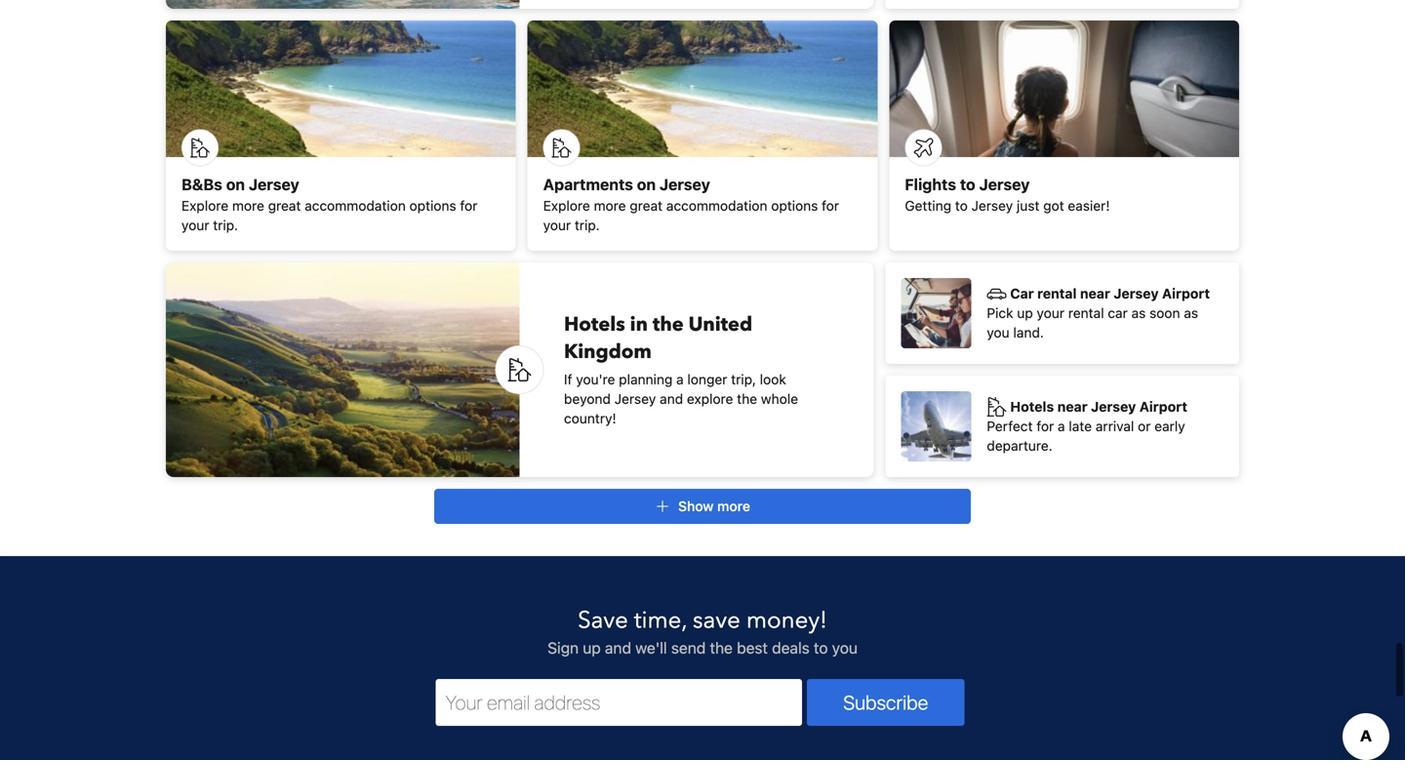 Task type: vqa. For each thing, say whether or not it's contained in the screenshot.
Booking.com image
no



Task type: describe. For each thing, give the bounding box(es) containing it.
land.
[[1013, 325, 1044, 341]]

0 vertical spatial to
[[960, 175, 976, 194]]

send
[[671, 639, 706, 657]]

great for apartments
[[630, 198, 663, 214]]

apartments
[[543, 175, 633, 194]]

0 vertical spatial airport
[[1162, 285, 1210, 302]]

b&bs on jersey image
[[166, 21, 516, 157]]

2 as from the left
[[1184, 305, 1198, 321]]

flights
[[905, 175, 956, 194]]

hotels in the united kingdom if you're planning a longer trip, look beyond jersey and explore the whole country!
[[564, 311, 798, 427]]

country!
[[564, 410, 616, 427]]

kingdom
[[564, 339, 652, 366]]

hotels in lake district image
[[166, 0, 520, 9]]

arrival
[[1096, 418, 1134, 434]]

apartments on jersey image
[[528, 21, 878, 157]]

in
[[630, 311, 648, 338]]

your for apartments
[[543, 217, 571, 233]]

to inside save time, save money! sign up and we'll send the best deals to you
[[814, 639, 828, 657]]

0 vertical spatial the
[[653, 311, 684, 338]]

hotels near jersey airport image
[[901, 391, 971, 462]]

your for b&bs
[[182, 217, 209, 233]]

whole
[[761, 391, 798, 407]]

trip. for b&bs
[[213, 217, 238, 233]]

options for b&bs on jersey
[[409, 198, 456, 214]]

save
[[578, 605, 628, 637]]

1 vertical spatial to
[[955, 198, 968, 214]]

show more button
[[434, 489, 971, 524]]

apartments on jersey explore more great accommodation options for your trip.
[[543, 175, 839, 233]]

jersey up car
[[1114, 285, 1159, 302]]

up inside save time, save money! sign up and we'll send the best deals to you
[[583, 639, 601, 657]]

easier!
[[1068, 198, 1110, 214]]

accommodation for b&bs on jersey
[[305, 198, 406, 214]]

you inside save time, save money! sign up and we'll send the best deals to you
[[832, 639, 858, 657]]

and inside hotels in the united kingdom if you're planning a longer trip, look beyond jersey and explore the whole country!
[[660, 391, 683, 407]]

jersey up just
[[979, 175, 1030, 194]]

subscribe button
[[807, 679, 965, 726]]

trip. for apartments
[[575, 217, 600, 233]]

hotels near jersey airport
[[1010, 399, 1188, 415]]

car
[[1108, 305, 1128, 321]]

explore for b&bs
[[182, 198, 228, 214]]

flights to jersey getting to jersey just got easier!
[[905, 175, 1110, 214]]

car rental near jersey airport
[[1010, 285, 1210, 302]]

1 vertical spatial the
[[737, 391, 757, 407]]

b&bs
[[182, 175, 222, 194]]

1 as from the left
[[1132, 305, 1146, 321]]

money!
[[746, 605, 828, 637]]

save
[[693, 605, 741, 637]]

longer
[[688, 371, 727, 387]]

look
[[760, 371, 786, 387]]

beyond
[[564, 391, 611, 407]]

show
[[678, 498, 714, 514]]

late
[[1069, 418, 1092, 434]]

you inside pick up your rental car as soon as you land.
[[987, 325, 1010, 341]]

for inside perfect for a late arrival or early departure.
[[1037, 418, 1054, 434]]

jersey inside hotels in the united kingdom if you're planning a longer trip, look beyond jersey and explore the whole country!
[[615, 391, 656, 407]]



Task type: locate. For each thing, give the bounding box(es) containing it.
0 horizontal spatial the
[[653, 311, 684, 338]]

your down b&bs
[[182, 217, 209, 233]]

0 vertical spatial and
[[660, 391, 683, 407]]

2 options from the left
[[771, 198, 818, 214]]

up right sign
[[583, 639, 601, 657]]

1 horizontal spatial options
[[771, 198, 818, 214]]

departure.
[[987, 438, 1053, 454]]

you right deals
[[832, 639, 858, 657]]

options for apartments on jersey
[[771, 198, 818, 214]]

1 horizontal spatial as
[[1184, 305, 1198, 321]]

up inside pick up your rental car as soon as you land.
[[1017, 305, 1033, 321]]

1 horizontal spatial and
[[660, 391, 683, 407]]

0 horizontal spatial a
[[676, 371, 684, 387]]

jersey
[[249, 175, 299, 194], [660, 175, 710, 194], [979, 175, 1030, 194], [972, 198, 1013, 214], [1114, 285, 1159, 302], [615, 391, 656, 407], [1091, 399, 1136, 415]]

1 horizontal spatial trip.
[[575, 217, 600, 233]]

near up pick up your rental car as soon as you land.
[[1080, 285, 1110, 302]]

getting
[[905, 198, 952, 214]]

0 horizontal spatial you
[[832, 639, 858, 657]]

accommodation inside b&bs on jersey explore more great accommodation options for your trip.
[[305, 198, 406, 214]]

trip. inside b&bs on jersey explore more great accommodation options for your trip.
[[213, 217, 238, 233]]

as right car
[[1132, 305, 1146, 321]]

your inside b&bs on jersey explore more great accommodation options for your trip.
[[182, 217, 209, 233]]

a inside perfect for a late arrival or early departure.
[[1058, 418, 1065, 434]]

trip. inside apartments on jersey explore more great accommodation options for your trip.
[[575, 217, 600, 233]]

trip.
[[213, 217, 238, 233], [575, 217, 600, 233]]

early
[[1155, 418, 1185, 434]]

trip. down the apartments
[[575, 217, 600, 233]]

1 horizontal spatial explore
[[543, 198, 590, 214]]

you
[[987, 325, 1010, 341], [832, 639, 858, 657]]

options inside apartments on jersey explore more great accommodation options for your trip.
[[771, 198, 818, 214]]

great for b&bs
[[268, 198, 301, 214]]

jersey right b&bs
[[249, 175, 299, 194]]

for for apartments on jersey
[[822, 198, 839, 214]]

options
[[409, 198, 456, 214], [771, 198, 818, 214]]

0 horizontal spatial as
[[1132, 305, 1146, 321]]

0 horizontal spatial your
[[182, 217, 209, 233]]

2 on from the left
[[637, 175, 656, 194]]

1 vertical spatial and
[[605, 639, 631, 657]]

for
[[460, 198, 478, 214], [822, 198, 839, 214], [1037, 418, 1054, 434]]

just
[[1017, 198, 1040, 214]]

1 accommodation from the left
[[305, 198, 406, 214]]

2 horizontal spatial for
[[1037, 418, 1054, 434]]

for inside b&bs on jersey explore more great accommodation options for your trip.
[[460, 198, 478, 214]]

and down "save"
[[605, 639, 631, 657]]

trip,
[[731, 371, 756, 387]]

for inside apartments on jersey explore more great accommodation options for your trip.
[[822, 198, 839, 214]]

deals
[[772, 639, 810, 657]]

hotels for near
[[1010, 399, 1054, 415]]

1 horizontal spatial accommodation
[[666, 198, 768, 214]]

2 explore from the left
[[543, 198, 590, 214]]

1 horizontal spatial your
[[543, 217, 571, 233]]

1 trip. from the left
[[213, 217, 238, 233]]

rental right car
[[1037, 285, 1077, 302]]

to right deals
[[814, 639, 828, 657]]

explore
[[687, 391, 733, 407]]

0 vertical spatial a
[[676, 371, 684, 387]]

your down the apartments
[[543, 217, 571, 233]]

2 horizontal spatial the
[[737, 391, 757, 407]]

on
[[226, 175, 245, 194], [637, 175, 656, 194]]

0 horizontal spatial great
[[268, 198, 301, 214]]

explore down the apartments
[[543, 198, 590, 214]]

explore inside b&bs on jersey explore more great accommodation options for your trip.
[[182, 198, 228, 214]]

1 on from the left
[[226, 175, 245, 194]]

the inside save time, save money! sign up and we'll send the best deals to you
[[710, 639, 733, 657]]

0 horizontal spatial more
[[232, 198, 264, 214]]

sign
[[548, 639, 579, 657]]

save time, save money! sign up and we'll send the best deals to you
[[548, 605, 858, 657]]

airport
[[1162, 285, 1210, 302], [1140, 399, 1188, 415]]

accommodation for apartments on jersey
[[666, 198, 768, 214]]

pick
[[987, 305, 1013, 321]]

2 horizontal spatial more
[[717, 498, 750, 514]]

on inside apartments on jersey explore more great accommodation options for your trip.
[[637, 175, 656, 194]]

hotels up perfect
[[1010, 399, 1054, 415]]

Your email address email field
[[436, 679, 802, 726]]

explore inside apartments on jersey explore more great accommodation options for your trip.
[[543, 198, 590, 214]]

great inside b&bs on jersey explore more great accommodation options for your trip.
[[268, 198, 301, 214]]

the down trip,
[[737, 391, 757, 407]]

accommodation inside apartments on jersey explore more great accommodation options for your trip.
[[666, 198, 768, 214]]

1 vertical spatial rental
[[1068, 305, 1104, 321]]

hotels in the united kingdom image
[[166, 263, 520, 477]]

near
[[1080, 285, 1110, 302], [1058, 399, 1088, 415]]

to right flights
[[960, 175, 976, 194]]

to
[[960, 175, 976, 194], [955, 198, 968, 214], [814, 639, 828, 657]]

your inside apartments on jersey explore more great accommodation options for your trip.
[[543, 217, 571, 233]]

and inside save time, save money! sign up and we'll send the best deals to you
[[605, 639, 631, 657]]

you down the pick
[[987, 325, 1010, 341]]

1 vertical spatial airport
[[1140, 399, 1188, 415]]

explore
[[182, 198, 228, 214], [543, 198, 590, 214]]

1 great from the left
[[268, 198, 301, 214]]

and down planning
[[660, 391, 683, 407]]

1 horizontal spatial hotels
[[1010, 399, 1054, 415]]

we'll
[[635, 639, 667, 657]]

2 accommodation from the left
[[666, 198, 768, 214]]

a left late
[[1058, 418, 1065, 434]]

great inside apartments on jersey explore more great accommodation options for your trip.
[[630, 198, 663, 214]]

0 horizontal spatial explore
[[182, 198, 228, 214]]

planning
[[619, 371, 673, 387]]

near up late
[[1058, 399, 1088, 415]]

jersey left just
[[972, 198, 1013, 214]]

hotels
[[564, 311, 625, 338], [1010, 399, 1054, 415]]

trip. down b&bs
[[213, 217, 238, 233]]

car rental near jersey airport image
[[901, 278, 971, 348]]

best
[[737, 639, 768, 657]]

if
[[564, 371, 572, 387]]

1 options from the left
[[409, 198, 456, 214]]

2 great from the left
[[630, 198, 663, 214]]

a left longer
[[676, 371, 684, 387]]

0 vertical spatial you
[[987, 325, 1010, 341]]

on right the apartments
[[637, 175, 656, 194]]

0 horizontal spatial hotels
[[564, 311, 625, 338]]

the right in
[[653, 311, 684, 338]]

airport up soon on the right top
[[1162, 285, 1210, 302]]

2 vertical spatial the
[[710, 639, 733, 657]]

pick up your rental car as soon as you land.
[[987, 305, 1198, 341]]

1 vertical spatial near
[[1058, 399, 1088, 415]]

0 horizontal spatial for
[[460, 198, 478, 214]]

on right b&bs
[[226, 175, 245, 194]]

jersey up arrival
[[1091, 399, 1136, 415]]

your up land.
[[1037, 305, 1065, 321]]

subscribe
[[843, 691, 928, 714]]

1 horizontal spatial more
[[594, 198, 626, 214]]

0 horizontal spatial accommodation
[[305, 198, 406, 214]]

0 horizontal spatial options
[[409, 198, 456, 214]]

1 vertical spatial up
[[583, 639, 601, 657]]

jersey right the apartments
[[660, 175, 710, 194]]

soon
[[1150, 305, 1180, 321]]

hotels for in
[[564, 311, 625, 338]]

you're
[[576, 371, 615, 387]]

to right getting
[[955, 198, 968, 214]]

0 vertical spatial near
[[1080, 285, 1110, 302]]

on for b&bs
[[226, 175, 245, 194]]

the down save
[[710, 639, 733, 657]]

2 trip. from the left
[[575, 217, 600, 233]]

on inside b&bs on jersey explore more great accommodation options for your trip.
[[226, 175, 245, 194]]

1 vertical spatial you
[[832, 639, 858, 657]]

perfect
[[987, 418, 1033, 434]]

jersey down planning
[[615, 391, 656, 407]]

got
[[1043, 198, 1064, 214]]

b&bs on jersey explore more great accommodation options for your trip.
[[182, 175, 478, 233]]

0 horizontal spatial trip.
[[213, 217, 238, 233]]

1 horizontal spatial up
[[1017, 305, 1033, 321]]

jersey inside b&bs on jersey explore more great accommodation options for your trip.
[[249, 175, 299, 194]]

the
[[653, 311, 684, 338], [737, 391, 757, 407], [710, 639, 733, 657]]

rental
[[1037, 285, 1077, 302], [1068, 305, 1104, 321]]

1 vertical spatial hotels
[[1010, 399, 1054, 415]]

time,
[[634, 605, 687, 637]]

your
[[182, 217, 209, 233], [543, 217, 571, 233], [1037, 305, 1065, 321]]

1 explore from the left
[[182, 198, 228, 214]]

show more
[[678, 498, 750, 514]]

0 horizontal spatial and
[[605, 639, 631, 657]]

explore down b&bs
[[182, 198, 228, 214]]

1 horizontal spatial on
[[637, 175, 656, 194]]

great
[[268, 198, 301, 214], [630, 198, 663, 214]]

more for b&bs
[[232, 198, 264, 214]]

flights to jersey image
[[889, 21, 1239, 157]]

car
[[1010, 285, 1034, 302]]

hotels inside hotels in the united kingdom if you're planning a longer trip, look beyond jersey and explore the whole country!
[[564, 311, 625, 338]]

a
[[676, 371, 684, 387], [1058, 418, 1065, 434]]

as
[[1132, 305, 1146, 321], [1184, 305, 1198, 321]]

0 vertical spatial hotels
[[564, 311, 625, 338]]

for for b&bs on jersey
[[460, 198, 478, 214]]

more for apartments
[[594, 198, 626, 214]]

1 horizontal spatial a
[[1058, 418, 1065, 434]]

or
[[1138, 418, 1151, 434]]

more
[[232, 198, 264, 214], [594, 198, 626, 214], [717, 498, 750, 514]]

hotels up kingdom
[[564, 311, 625, 338]]

more inside b&bs on jersey explore more great accommodation options for your trip.
[[232, 198, 264, 214]]

on for apartments
[[637, 175, 656, 194]]

1 vertical spatial a
[[1058, 418, 1065, 434]]

as right soon on the right top
[[1184, 305, 1198, 321]]

0 vertical spatial rental
[[1037, 285, 1077, 302]]

your inside pick up your rental car as soon as you land.
[[1037, 305, 1065, 321]]

options inside b&bs on jersey explore more great accommodation options for your trip.
[[409, 198, 456, 214]]

rental down car rental near jersey airport
[[1068, 305, 1104, 321]]

accommodation
[[305, 198, 406, 214], [666, 198, 768, 214]]

0 horizontal spatial up
[[583, 639, 601, 657]]

1 horizontal spatial great
[[630, 198, 663, 214]]

1 horizontal spatial you
[[987, 325, 1010, 341]]

more inside apartments on jersey explore more great accommodation options for your trip.
[[594, 198, 626, 214]]

2 horizontal spatial your
[[1037, 305, 1065, 321]]

and
[[660, 391, 683, 407], [605, 639, 631, 657]]

explore for apartments
[[543, 198, 590, 214]]

2 vertical spatial to
[[814, 639, 828, 657]]

0 horizontal spatial on
[[226, 175, 245, 194]]

1 horizontal spatial the
[[710, 639, 733, 657]]

rental inside pick up your rental car as soon as you land.
[[1068, 305, 1104, 321]]

more inside button
[[717, 498, 750, 514]]

airport up early
[[1140, 399, 1188, 415]]

0 vertical spatial up
[[1017, 305, 1033, 321]]

up down car
[[1017, 305, 1033, 321]]

up
[[1017, 305, 1033, 321], [583, 639, 601, 657]]

united
[[689, 311, 753, 338]]

perfect for a late arrival or early departure.
[[987, 418, 1185, 454]]

a inside hotels in the united kingdom if you're planning a longer trip, look beyond jersey and explore the whole country!
[[676, 371, 684, 387]]

jersey inside apartments on jersey explore more great accommodation options for your trip.
[[660, 175, 710, 194]]

1 horizontal spatial for
[[822, 198, 839, 214]]



